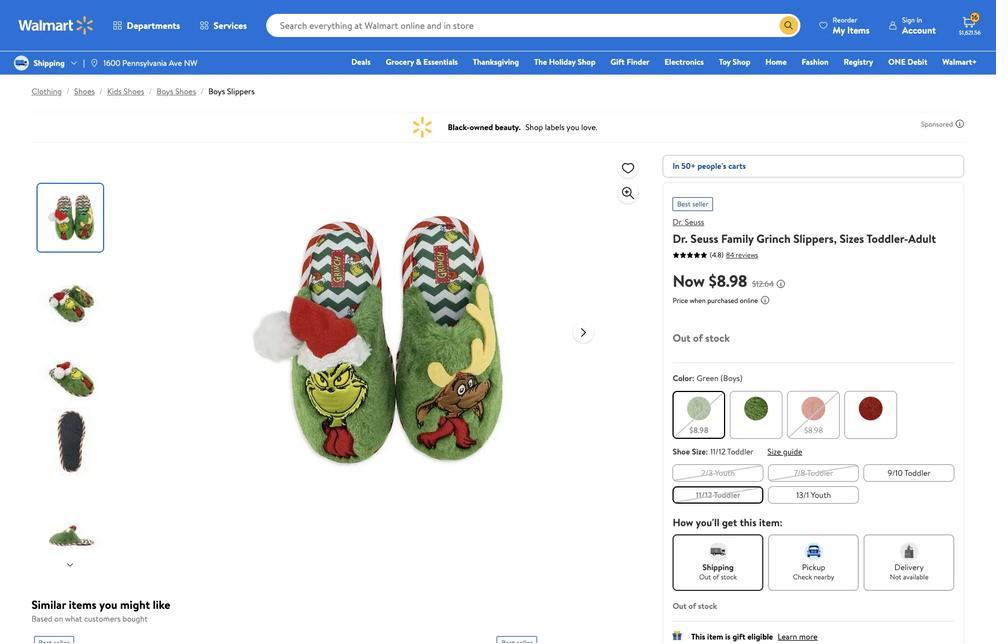 Task type: locate. For each thing, give the bounding box(es) containing it.
online
[[740, 296, 758, 306]]

gift finder link
[[606, 56, 655, 68]]

$8.98 up shoe size : 11/12 toddler
[[690, 425, 709, 437]]

toddler up 2/3 youth button
[[728, 446, 754, 458]]

1 vertical spatial out of stock
[[673, 601, 717, 613]]

1 vertical spatial dr.
[[673, 231, 688, 247]]

ad disclaimer and feedback for skylinedisplayad image
[[956, 119, 965, 129]]

stock up 'item'
[[698, 601, 717, 613]]

gift finder
[[611, 56, 650, 68]]

boys left 'slippers'
[[208, 86, 225, 97]]

similar items you might like based on what customers bought
[[32, 598, 170, 625]]

fashion
[[802, 56, 829, 68]]

1 vertical spatial 11/12
[[696, 490, 712, 501]]

toddler right 9/10
[[905, 468, 931, 479]]

delivery not available
[[890, 562, 929, 583]]

shipping inside shipping out of stock
[[703, 562, 734, 574]]

1 vertical spatial out
[[699, 573, 711, 583]]

13/1 youth button
[[769, 487, 860, 504]]

of up this
[[689, 601, 696, 613]]

size left guide
[[768, 446, 782, 458]]

walmart+
[[943, 56, 977, 68]]

2 vertical spatial out
[[673, 601, 687, 613]]

of down intent image for shipping
[[713, 573, 720, 583]]

toddler for 9/10 toddler
[[905, 468, 931, 479]]

size
[[692, 446, 706, 458], [768, 446, 782, 458]]

11/12 down 2/3
[[696, 490, 712, 501]]

how
[[673, 516, 694, 530]]

 image for shipping
[[14, 56, 29, 71]]

1 $8.98 button from the left
[[673, 391, 726, 439]]

in right sign
[[917, 15, 923, 25]]

youth right 2/3
[[715, 468, 735, 479]]

grinch
[[757, 231, 791, 247]]

/ right 'kids shoes' link
[[149, 86, 152, 97]]

0 vertical spatial stock
[[706, 331, 730, 346]]

11/12
[[711, 446, 726, 458], [696, 490, 712, 501]]

1 horizontal spatial shoes
[[124, 86, 144, 97]]

dr. seuss family grinch slippers, sizes toddler-adult image
[[194, 155, 564, 526]]

0 vertical spatial out of stock
[[673, 331, 730, 346]]

people's
[[698, 160, 727, 172]]

finder
[[627, 56, 650, 68]]

essentials
[[424, 56, 458, 68]]

stock inside shipping out of stock
[[721, 573, 737, 583]]

(4.8)
[[710, 250, 724, 260]]

1 vertical spatial of
[[713, 573, 720, 583]]

/ left shoes link
[[66, 86, 70, 97]]

0 vertical spatial dr.
[[673, 217, 683, 228]]

now $8.98
[[673, 270, 748, 292]]

 image
[[14, 56, 29, 71], [90, 58, 99, 68]]

shipping
[[34, 57, 65, 69], [703, 562, 734, 574]]

dr. down best
[[673, 217, 683, 228]]

the holiday shop
[[534, 56, 596, 68]]

color : green (boys)
[[673, 373, 743, 384]]

toy
[[719, 56, 731, 68]]

0 vertical spatial out
[[673, 331, 691, 346]]

thanksgiving link
[[468, 56, 525, 68]]

/ left kids
[[100, 86, 103, 97]]

1 vertical spatial in
[[673, 160, 680, 172]]

$8.98 up 7/8 toddler button on the right
[[805, 425, 824, 437]]

learn
[[778, 632, 798, 643]]

one
[[889, 56, 906, 68]]

: left green
[[692, 373, 695, 384]]

seller
[[693, 199, 709, 209]]

in
[[917, 15, 923, 25], [673, 160, 680, 172]]

registry
[[844, 56, 874, 68]]

0 horizontal spatial boys
[[157, 86, 173, 97]]

next image image
[[65, 561, 75, 570]]

account
[[903, 23, 936, 36]]

0 horizontal spatial  image
[[14, 56, 29, 71]]

when
[[690, 296, 706, 306]]

intent image for delivery image
[[900, 543, 919, 562]]

1 / from the left
[[66, 86, 70, 97]]

0 horizontal spatial shipping
[[34, 57, 65, 69]]

out down price
[[673, 331, 691, 346]]

clothing
[[32, 86, 62, 97]]

1 horizontal spatial $8.98 button
[[788, 391, 840, 439]]

toddler
[[728, 446, 754, 458], [807, 468, 834, 479], [905, 468, 931, 479], [714, 490, 741, 501]]

out up gifting made easy image
[[673, 601, 687, 613]]

carts
[[729, 160, 746, 172]]

purchased
[[708, 296, 739, 306]]

1 vertical spatial :
[[706, 446, 708, 458]]

 image down walmart image
[[14, 56, 29, 71]]

1 horizontal spatial in
[[917, 15, 923, 25]]

color list
[[671, 389, 957, 442]]

2/3 youth
[[702, 468, 735, 479]]

shoes down |
[[74, 86, 95, 97]]

size right 'shoe'
[[692, 446, 706, 458]]

0 vertical spatial :
[[692, 373, 695, 384]]

registry link
[[839, 56, 879, 68]]

shoe
[[673, 446, 690, 458]]

you
[[99, 598, 117, 613]]

$8.98 button down color : green (boys)
[[673, 391, 726, 439]]

toddler for 7/8 toddler
[[807, 468, 834, 479]]

learn more button
[[778, 632, 818, 643]]

84 reviews link
[[724, 250, 759, 260]]

electronics link
[[660, 56, 709, 68]]

Walmart Site-Wide search field
[[266, 14, 801, 37]]

1 horizontal spatial shop
[[733, 56, 751, 68]]

nearby
[[814, 573, 835, 583]]

youth right 13/1
[[811, 490, 831, 501]]

ave
[[169, 57, 182, 69]]

kids shoes link
[[107, 86, 144, 97]]

of down when
[[693, 331, 703, 346]]

search icon image
[[785, 21, 794, 30]]

0 horizontal spatial :
[[692, 373, 695, 384]]

shipping for shipping out of stock
[[703, 562, 734, 574]]

deals link
[[346, 56, 376, 68]]

shoe size list
[[671, 463, 957, 507]]

1 horizontal spatial  image
[[90, 58, 99, 68]]

get
[[722, 516, 738, 530]]

2 size from the left
[[768, 446, 782, 458]]

youth for 13/1 youth
[[811, 490, 831, 501]]

shoes
[[74, 86, 95, 97], [124, 86, 144, 97], [175, 86, 196, 97]]

dr. seuss family grinch slippers, sizes toddler-adult - image 3 of 7 image
[[37, 334, 105, 401]]

/
[[66, 86, 70, 97], [100, 86, 103, 97], [149, 86, 152, 97], [201, 86, 204, 97]]

departments
[[127, 19, 180, 32]]

one debit link
[[883, 56, 933, 68]]

toddler down 2/3 youth button
[[714, 490, 741, 501]]

boys down 'ave' at left
[[157, 86, 173, 97]]

1 vertical spatial seuss
[[691, 231, 719, 247]]

shoes right kids
[[124, 86, 144, 97]]

reorder
[[833, 15, 858, 25]]

out
[[673, 331, 691, 346], [699, 573, 711, 583], [673, 601, 687, 613]]

shop right toy at top right
[[733, 56, 751, 68]]

home
[[766, 56, 787, 68]]

1 horizontal spatial youth
[[811, 490, 831, 501]]

2 horizontal spatial shoes
[[175, 86, 196, 97]]

1 shop from the left
[[578, 56, 596, 68]]

seuss up (4.8)
[[691, 231, 719, 247]]

how you'll get this item:
[[673, 516, 783, 530]]

customers
[[84, 614, 121, 625]]

1 horizontal spatial shipping
[[703, 562, 734, 574]]

out down intent image for shipping
[[699, 573, 711, 583]]

stock down intent image for shipping
[[721, 573, 737, 583]]

sizes
[[840, 231, 865, 247]]

services
[[214, 19, 247, 32]]

departments button
[[103, 12, 190, 39]]

0 horizontal spatial shoes
[[74, 86, 95, 97]]

1 size from the left
[[692, 446, 706, 458]]

$8.98
[[709, 270, 748, 292], [690, 425, 709, 437], [805, 425, 824, 437]]

1 vertical spatial youth
[[811, 490, 831, 501]]

toddler right '7/8' at the right
[[807, 468, 834, 479]]

0 vertical spatial shipping
[[34, 57, 65, 69]]

1 horizontal spatial size
[[768, 446, 782, 458]]

1 vertical spatial shipping
[[703, 562, 734, 574]]

0 horizontal spatial $8.98 button
[[673, 391, 726, 439]]

: up 2/3
[[706, 446, 708, 458]]

1 vertical spatial stock
[[721, 573, 737, 583]]

electronics
[[665, 56, 704, 68]]

11/12 up 2/3 youth
[[711, 446, 726, 458]]

0 horizontal spatial youth
[[715, 468, 735, 479]]

0 vertical spatial in
[[917, 15, 923, 25]]

0 vertical spatial youth
[[715, 468, 735, 479]]

2 dr. from the top
[[673, 231, 688, 247]]

1 shoes from the left
[[74, 86, 95, 97]]

$8.98 for 2nd $8.98 button from left
[[805, 425, 824, 437]]

shop right the holiday
[[578, 56, 596, 68]]

what
[[65, 614, 82, 625]]

0 vertical spatial 11/12
[[711, 446, 726, 458]]

shoes down nw
[[175, 86, 196, 97]]

learn more about strikethrough prices image
[[777, 280, 786, 289]]

dr. seuss family grinch slippers, sizes toddler-adult - image 4 of 7 image
[[37, 408, 105, 476]]

0 horizontal spatial shop
[[578, 56, 596, 68]]

shop
[[578, 56, 596, 68], [733, 56, 751, 68]]

legal information image
[[761, 296, 770, 305]]

out of stock
[[673, 331, 730, 346], [673, 601, 717, 613]]

delivery
[[895, 562, 924, 574]]

grocery
[[386, 56, 414, 68]]

(boys)
[[721, 373, 743, 384]]

(4.8) 84 reviews
[[710, 250, 759, 260]]

0 horizontal spatial size
[[692, 446, 706, 458]]

out of stock up this
[[673, 601, 717, 613]]

16
[[972, 12, 978, 22]]

out of stock down when
[[673, 331, 730, 346]]

stock down price when purchased online
[[706, 331, 730, 346]]

youth
[[715, 468, 735, 479], [811, 490, 831, 501]]

 image right |
[[90, 58, 99, 68]]

size guide
[[768, 446, 803, 458]]

the
[[534, 56, 547, 68]]

in left 50+
[[673, 160, 680, 172]]

2 shoes from the left
[[124, 86, 144, 97]]

1 horizontal spatial boys
[[208, 86, 225, 97]]

shipping up clothing link
[[34, 57, 65, 69]]

dr. down dr. seuss "link"
[[673, 231, 688, 247]]

boys slippers link
[[208, 86, 255, 97]]

shipping down intent image for shipping
[[703, 562, 734, 574]]

84
[[726, 250, 735, 260]]

/ right "boys shoes" link on the top left of the page
[[201, 86, 204, 97]]

seuss down best seller
[[685, 217, 705, 228]]

0 vertical spatial of
[[693, 331, 703, 346]]

$1,621.56
[[959, 28, 981, 36]]

$8.98 button up guide
[[788, 391, 840, 439]]



Task type: vqa. For each thing, say whether or not it's contained in the screenshot.
Out
yes



Task type: describe. For each thing, give the bounding box(es) containing it.
thanksgiving
[[473, 56, 519, 68]]

of inside shipping out of stock
[[713, 573, 720, 583]]

pickup
[[802, 562, 826, 574]]

debit
[[908, 56, 928, 68]]

13/1 youth
[[797, 490, 831, 501]]

sign
[[903, 15, 915, 25]]

reorder my items
[[833, 15, 870, 36]]

based
[[32, 614, 52, 625]]

gift
[[733, 632, 746, 643]]

best
[[678, 199, 691, 209]]

2 $8.98 button from the left
[[788, 391, 840, 439]]

toddler-
[[867, 231, 909, 247]]

1 boys from the left
[[157, 86, 173, 97]]

1600 pennsylvania ave nw
[[103, 57, 197, 69]]

in inside sign in account
[[917, 15, 923, 25]]

grocery & essentials link
[[381, 56, 463, 68]]

0 horizontal spatial in
[[673, 160, 680, 172]]

on
[[54, 614, 63, 625]]

item
[[708, 632, 724, 643]]

zoom image modal image
[[621, 186, 635, 200]]

eligible
[[748, 632, 773, 643]]

bought
[[123, 614, 148, 625]]

pickup check nearby
[[793, 562, 835, 583]]

7/8
[[794, 468, 806, 479]]

slippers
[[227, 86, 255, 97]]

clothing link
[[32, 86, 62, 97]]

shipping out of stock
[[699, 562, 737, 583]]

services button
[[190, 12, 257, 39]]

Search search field
[[266, 14, 801, 37]]

clothing / shoes / kids shoes / boys shoes / boys slippers
[[32, 86, 255, 97]]

sponsored
[[922, 119, 953, 129]]

item:
[[759, 516, 783, 530]]

holiday
[[549, 56, 576, 68]]

dr. seuss family grinch slippers, sizes toddler-adult - image 1 of 7 image
[[37, 184, 105, 252]]

dr. seuss dr. seuss family grinch slippers, sizes toddler-adult
[[673, 217, 936, 247]]

2 / from the left
[[100, 86, 103, 97]]

2 vertical spatial of
[[689, 601, 696, 613]]

not
[[890, 573, 902, 583]]

intent image for shipping image
[[709, 543, 728, 562]]

one debit
[[889, 56, 928, 68]]

$12.64
[[752, 279, 774, 290]]

walmart+ link
[[938, 56, 983, 68]]

size guide button
[[768, 446, 803, 458]]

check
[[793, 573, 813, 583]]

1600
[[103, 57, 120, 69]]

$8.98 for first $8.98 button
[[690, 425, 709, 437]]

price when purchased online
[[673, 296, 758, 306]]

my
[[833, 23, 845, 36]]

you'll
[[696, 516, 720, 530]]

best seller
[[678, 199, 709, 209]]

2/3 youth button
[[673, 465, 764, 482]]

nw
[[184, 57, 197, 69]]

11/12 toddler
[[696, 490, 741, 501]]

1 dr. from the top
[[673, 217, 683, 228]]

2 boys from the left
[[208, 86, 225, 97]]

guide
[[783, 446, 803, 458]]

might
[[120, 598, 150, 613]]

price
[[673, 296, 688, 306]]

out inside shipping out of stock
[[699, 573, 711, 583]]

slippers,
[[794, 231, 837, 247]]

gift
[[611, 56, 625, 68]]

3 shoes from the left
[[175, 86, 196, 97]]

like
[[153, 598, 170, 613]]

grocery & essentials
[[386, 56, 458, 68]]

pennsylvania
[[122, 57, 167, 69]]

is
[[726, 632, 731, 643]]

intent image for pickup image
[[805, 543, 823, 562]]

youth for 2/3 youth
[[715, 468, 735, 479]]

this
[[691, 632, 706, 643]]

&
[[416, 56, 422, 68]]

9/10
[[888, 468, 903, 479]]

$8.98 up purchased
[[709, 270, 748, 292]]

13/1
[[797, 490, 809, 501]]

boys shoes link
[[157, 86, 196, 97]]

dr. seuss family grinch slippers, sizes toddler-adult - image 5 of 7 image
[[37, 483, 105, 551]]

more
[[800, 632, 818, 643]]

50+
[[682, 160, 696, 172]]

now
[[673, 270, 705, 292]]

2 out of stock from the top
[[673, 601, 717, 613]]

this item is gift eligible learn more
[[691, 632, 818, 643]]

dr. seuss family grinch slippers, sizes toddler-adult - image 2 of 7 image
[[37, 259, 105, 327]]

4 / from the left
[[201, 86, 204, 97]]

2 shop from the left
[[733, 56, 751, 68]]

deals
[[352, 56, 371, 68]]

|
[[83, 57, 85, 69]]

shoe size : 11/12 toddler
[[673, 446, 754, 458]]

1 horizontal spatial :
[[706, 446, 708, 458]]

this
[[740, 516, 757, 530]]

shipping for shipping
[[34, 57, 65, 69]]

3 / from the left
[[149, 86, 152, 97]]

items
[[69, 598, 97, 613]]

in 50+ people's carts
[[673, 160, 746, 172]]

 image for 1600 pennsylvania ave nw
[[90, 58, 99, 68]]

11/12 inside button
[[696, 490, 712, 501]]

dr. seuss link
[[673, 217, 705, 228]]

toddler for 11/12 toddler
[[714, 490, 741, 501]]

reviews
[[736, 250, 759, 260]]

1 out of stock from the top
[[673, 331, 730, 346]]

walmart image
[[19, 16, 94, 35]]

0 vertical spatial seuss
[[685, 217, 705, 228]]

gifting made easy image
[[673, 632, 682, 641]]

available
[[904, 573, 929, 583]]

sign in to add to favorites list, dr. seuss family grinch slippers, sizes toddler-adult image
[[621, 161, 635, 175]]

adult
[[909, 231, 936, 247]]

2 vertical spatial stock
[[698, 601, 717, 613]]

next media item image
[[577, 326, 591, 340]]

11/12 toddler button
[[673, 487, 764, 504]]



